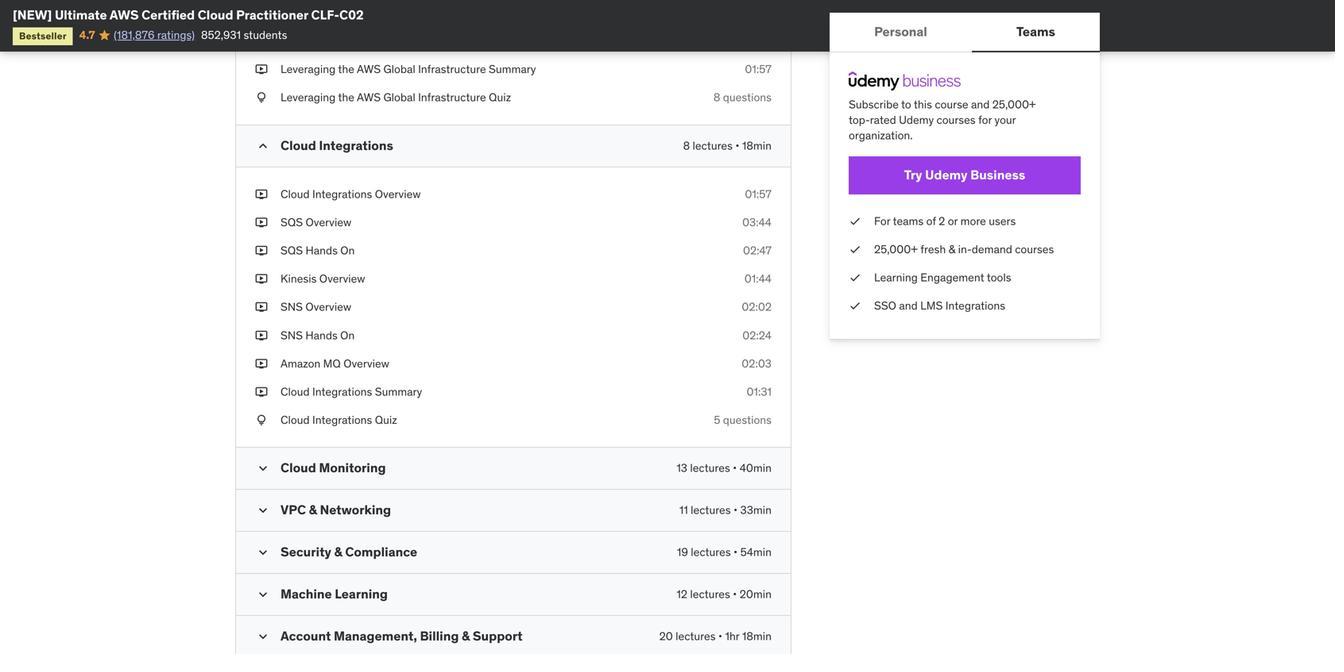 Task type: vqa. For each thing, say whether or not it's contained in the screenshot.


Task type: locate. For each thing, give the bounding box(es) containing it.
1 01:57 from the top
[[745, 62, 772, 76]]

global down practitioner
[[281, 34, 313, 48]]

mq
[[323, 357, 341, 371]]

account
[[281, 629, 331, 645]]

on up kinesis overview
[[340, 244, 355, 258]]

1 vertical spatial hands
[[305, 328, 338, 343]]

1 vertical spatial udemy
[[925, 167, 968, 183]]

global
[[281, 34, 313, 48], [383, 62, 415, 76], [383, 90, 415, 105]]

top‑rated
[[849, 113, 896, 127]]

leveraging up cloud integrations
[[281, 90, 336, 105]]

questions for 5 questions
[[723, 413, 772, 428]]

01:57
[[745, 62, 772, 76], [745, 187, 772, 201]]

8
[[714, 90, 720, 105], [683, 139, 690, 153]]

0 vertical spatial global
[[281, 34, 313, 48]]

global for leveraging the aws global infrastructure quiz
[[383, 90, 415, 105]]

small image for machine learning
[[255, 587, 271, 603]]

01:57 for leveraging the aws global infrastructure summary
[[745, 62, 772, 76]]

integrations for cloud integrations quiz
[[312, 413, 372, 428]]

• for machine learning
[[733, 588, 737, 602]]

cloud integrations summary
[[281, 385, 422, 399]]

2 small image from the top
[[255, 461, 271, 477]]

leveraging for leveraging the aws global infrastructure quiz
[[281, 90, 336, 105]]

leveraging
[[281, 62, 336, 76], [281, 90, 336, 105]]

1 vertical spatial 01:57
[[745, 187, 772, 201]]

xsmall image for amazon mq overview
[[255, 356, 268, 372]]

11 lectures • 33min
[[679, 504, 772, 518]]

try udemy business link
[[849, 156, 1081, 195]]

20 lectures • 1hr 18min
[[659, 630, 772, 644]]

1 sqs from the top
[[281, 215, 303, 230]]

c02
[[339, 7, 364, 23]]

2 vertical spatial global
[[383, 90, 415, 105]]

leveraging down applications
[[281, 62, 336, 76]]

1 horizontal spatial courses
[[1015, 242, 1054, 257]]

18min right 1hr
[[742, 630, 772, 644]]

small image left machine
[[255, 587, 271, 603]]

small image up small image
[[255, 461, 271, 477]]

integrations for cloud integrations
[[319, 137, 393, 154]]

small image
[[255, 503, 271, 519]]

tools
[[987, 271, 1011, 285]]

lectures for cloud integrations
[[693, 139, 733, 153]]

try udemy business
[[904, 167, 1025, 183]]

overview down kinesis overview
[[305, 300, 351, 314]]

xsmall image for cloud integrations summary
[[255, 385, 268, 400]]

overview for sqs overview
[[306, 215, 351, 230]]

lectures right the '20'
[[676, 630, 716, 644]]

xsmall image
[[255, 62, 268, 77], [255, 187, 268, 202], [255, 215, 268, 230], [849, 242, 862, 257], [255, 243, 268, 259], [255, 271, 268, 287], [849, 298, 862, 314], [255, 300, 268, 315], [255, 356, 268, 372], [255, 385, 268, 400]]

small image left cloud integrations
[[255, 138, 271, 154]]

1 leveraging from the top
[[281, 62, 336, 76]]

questions up 8 lectures • 18min
[[723, 90, 772, 105]]

4 small image from the top
[[255, 587, 271, 603]]

01:57 up 03:44
[[745, 187, 772, 201]]

personal button
[[830, 13, 972, 51]]

cloud for cloud integrations
[[281, 137, 316, 154]]

management,
[[334, 629, 417, 645]]

aws down 'leveraging the aws global infrastructure summary'
[[357, 90, 381, 105]]

infrastructure down 'leveraging the aws global infrastructure summary'
[[418, 90, 486, 105]]

0 vertical spatial 25,000+
[[992, 97, 1036, 112]]

the down applications
[[338, 62, 354, 76]]

global up leveraging the aws global infrastructure quiz
[[383, 62, 415, 76]]

tab list
[[830, 13, 1100, 52]]

learning down security & compliance
[[335, 587, 388, 603]]

account management, billing & support
[[281, 629, 523, 645]]

1 the from the top
[[338, 62, 354, 76]]

machine learning
[[281, 587, 388, 603]]

& right "vpc" on the left of the page
[[309, 502, 317, 519]]

5
[[714, 413, 720, 428]]

aws down global applications architecture
[[357, 62, 381, 76]]

19 lectures • 54min
[[677, 546, 772, 560]]

infrastructure
[[418, 62, 486, 76], [418, 90, 486, 105]]

lectures down 8 questions
[[693, 139, 733, 153]]

questions for 8 questions
[[723, 90, 772, 105]]

cloud for cloud integrations summary
[[281, 385, 310, 399]]

overview up sqs hands on
[[306, 215, 351, 230]]

quiz
[[489, 90, 511, 105], [375, 413, 397, 428]]

0 vertical spatial summary
[[489, 62, 536, 76]]

• left 33min
[[734, 504, 738, 518]]

25,000+ down teams
[[874, 242, 918, 257]]

11
[[679, 504, 688, 518]]

1 vertical spatial and
[[899, 299, 918, 313]]

billing
[[420, 629, 459, 645]]

1 sns from the top
[[281, 300, 303, 314]]

&
[[949, 242, 955, 257], [309, 502, 317, 519], [334, 545, 342, 561], [462, 629, 470, 645]]

8 lectures • 18min
[[683, 139, 772, 153]]

sso and lms integrations
[[874, 299, 1005, 313]]

0 vertical spatial 18min
[[742, 139, 772, 153]]

• for cloud integrations
[[735, 139, 739, 153]]

cloud for cloud integrations overview
[[281, 187, 310, 201]]

0 vertical spatial 01:57
[[745, 62, 772, 76]]

2 questions from the top
[[723, 413, 772, 428]]

0 vertical spatial and
[[971, 97, 990, 112]]

01:57 up 8 questions
[[745, 62, 772, 76]]

1 horizontal spatial 25,000+
[[992, 97, 1036, 112]]

aws for leveraging the aws global infrastructure quiz
[[357, 90, 381, 105]]

small image left the "account"
[[255, 630, 271, 645]]

integrations up sqs overview
[[312, 187, 372, 201]]

3 small image from the top
[[255, 545, 271, 561]]

courses
[[937, 113, 976, 127], [1015, 242, 1054, 257]]

courses right demand at the top
[[1015, 242, 1054, 257]]

infrastructure for quiz
[[418, 90, 486, 105]]

0 vertical spatial the
[[338, 62, 354, 76]]

01:57 for cloud integrations overview
[[745, 187, 772, 201]]

25,000+ up your
[[992, 97, 1036, 112]]

aws left local
[[281, 5, 304, 20]]

1 vertical spatial infrastructure
[[418, 90, 486, 105]]

0 horizontal spatial summary
[[375, 385, 422, 399]]

• left the '20min'
[[733, 588, 737, 602]]

integrations down cloud integrations summary
[[312, 413, 372, 428]]

8 for 8 lectures • 18min
[[683, 139, 690, 153]]

on for sqs hands on
[[340, 244, 355, 258]]

and right sso on the right top of page
[[899, 299, 918, 313]]

5 small image from the top
[[255, 630, 271, 645]]

1 vertical spatial sns
[[281, 328, 303, 343]]

the
[[338, 62, 354, 76], [338, 90, 354, 105]]

overview
[[375, 187, 421, 201], [306, 215, 351, 230], [319, 272, 365, 286], [305, 300, 351, 314], [343, 357, 389, 371]]

small image down small image
[[255, 545, 271, 561]]

0 vertical spatial leveraging
[[281, 62, 336, 76]]

40min
[[740, 461, 772, 476]]

amazon mq overview
[[281, 357, 389, 371]]

sqs for sqs overview
[[281, 215, 303, 230]]

0 horizontal spatial 8
[[683, 139, 690, 153]]

lectures for cloud monitoring
[[690, 461, 730, 476]]

• for cloud monitoring
[[733, 461, 737, 476]]

udemy inside subscribe to this course and 25,000+ top‑rated udemy courses for your organization.
[[899, 113, 934, 127]]

2 leveraging from the top
[[281, 90, 336, 105]]

1 vertical spatial summary
[[375, 385, 422, 399]]

on
[[340, 244, 355, 258], [340, 328, 355, 343]]

2 on from the top
[[340, 328, 355, 343]]

2 the from the top
[[338, 90, 354, 105]]

sqs overview
[[281, 215, 351, 230]]

udemy down this
[[899, 113, 934, 127]]

0 vertical spatial learning
[[874, 271, 918, 285]]

1 small image from the top
[[255, 138, 271, 154]]

xsmall image for leveraging the aws global infrastructure summary
[[255, 62, 268, 77]]

overview down sqs hands on
[[319, 272, 365, 286]]

zones
[[336, 5, 367, 20]]

• down 8 questions
[[735, 139, 739, 153]]

0 vertical spatial hands
[[306, 244, 338, 258]]

summary
[[489, 62, 536, 76], [375, 385, 422, 399]]

1 18min from the top
[[742, 139, 772, 153]]

learning
[[874, 271, 918, 285], [335, 587, 388, 603]]

global down 'leveraging the aws global infrastructure summary'
[[383, 90, 415, 105]]

aws for [new] ultimate aws certified cloud practitioner clf-c02
[[110, 7, 139, 23]]

sns
[[281, 300, 303, 314], [281, 328, 303, 343]]

1 horizontal spatial 8
[[714, 90, 720, 105]]

cloud integrations quiz
[[281, 413, 397, 428]]

lectures right 19
[[691, 546, 731, 560]]

0 horizontal spatial 25,000+
[[874, 242, 918, 257]]

overview for kinesis overview
[[319, 272, 365, 286]]

sqs for sqs hands on
[[281, 244, 303, 258]]

sns up amazon
[[281, 328, 303, 343]]

0 vertical spatial questions
[[723, 90, 772, 105]]

the up cloud integrations
[[338, 90, 354, 105]]

1 questions from the top
[[723, 90, 772, 105]]

0 horizontal spatial quiz
[[375, 413, 397, 428]]

integrations up cloud integrations quiz
[[312, 385, 372, 399]]

xsmall image
[[255, 5, 268, 21], [255, 33, 268, 49], [255, 90, 268, 106], [849, 214, 862, 229], [849, 270, 862, 286], [255, 328, 268, 344], [255, 413, 268, 428]]

aws local zones
[[281, 5, 367, 20]]

2 sqs from the top
[[281, 244, 303, 258]]

• left 40min
[[733, 461, 737, 476]]

cloud integrations
[[281, 137, 393, 154]]

2 01:57 from the top
[[745, 187, 772, 201]]

• for security & compliance
[[734, 546, 738, 560]]

sqs up sqs hands on
[[281, 215, 303, 230]]

1 horizontal spatial quiz
[[489, 90, 511, 105]]

& right billing
[[462, 629, 470, 645]]

cloud for cloud monitoring
[[281, 460, 316, 477]]

lectures right 13
[[690, 461, 730, 476]]

aws up (181,876
[[110, 7, 139, 23]]

overview up cloud integrations summary
[[343, 357, 389, 371]]

1 vertical spatial global
[[383, 62, 415, 76]]

integrations for cloud integrations overview
[[312, 187, 372, 201]]

try
[[904, 167, 922, 183]]

1 vertical spatial the
[[338, 90, 354, 105]]

•
[[735, 139, 739, 153], [733, 461, 737, 476], [734, 504, 738, 518], [734, 546, 738, 560], [733, 588, 737, 602], [718, 630, 722, 644]]

2 18min from the top
[[742, 630, 772, 644]]

1 vertical spatial learning
[[335, 587, 388, 603]]

machine
[[281, 587, 332, 603]]

02:47
[[743, 244, 772, 258]]

small image
[[255, 138, 271, 154], [255, 461, 271, 477], [255, 545, 271, 561], [255, 587, 271, 603], [255, 630, 271, 645]]

integrations up cloud integrations overview
[[319, 137, 393, 154]]

1 vertical spatial sqs
[[281, 244, 303, 258]]

2 hands from the top
[[305, 328, 338, 343]]

sqs up kinesis
[[281, 244, 303, 258]]

integrations down engagement
[[946, 299, 1005, 313]]

18min down 8 questions
[[742, 139, 772, 153]]

learning up sso on the right top of page
[[874, 271, 918, 285]]

0 vertical spatial sns
[[281, 300, 303, 314]]

852,931
[[201, 28, 241, 42]]

sns down kinesis
[[281, 300, 303, 314]]

1 on from the top
[[340, 244, 355, 258]]

1 vertical spatial questions
[[723, 413, 772, 428]]

2 sns from the top
[[281, 328, 303, 343]]

students
[[244, 28, 287, 42]]

1 vertical spatial on
[[340, 328, 355, 343]]

for
[[874, 214, 890, 228]]

0 vertical spatial sqs
[[281, 215, 303, 230]]

udemy right try
[[925, 167, 968, 183]]

lectures right 12
[[690, 588, 730, 602]]

small image for security & compliance
[[255, 545, 271, 561]]

leveraging the aws global infrastructure summary
[[281, 62, 536, 76]]

udemy
[[899, 113, 934, 127], [925, 167, 968, 183]]

and up for
[[971, 97, 990, 112]]

this
[[914, 97, 932, 112]]

02:24
[[742, 328, 772, 343]]

course
[[935, 97, 968, 112]]

clf-
[[311, 7, 339, 23]]

02:03
[[742, 357, 772, 371]]

1 vertical spatial 18min
[[742, 630, 772, 644]]

0 vertical spatial udemy
[[899, 113, 934, 127]]

1 horizontal spatial learning
[[874, 271, 918, 285]]

hands up kinesis overview
[[306, 244, 338, 258]]

1 infrastructure from the top
[[418, 62, 486, 76]]

and
[[971, 97, 990, 112], [899, 299, 918, 313]]

0 vertical spatial on
[[340, 244, 355, 258]]

13
[[677, 461, 687, 476]]

02:02
[[742, 300, 772, 314]]

1 hands from the top
[[306, 244, 338, 258]]

xsmall image for sqs hands on
[[255, 243, 268, 259]]

0 vertical spatial infrastructure
[[418, 62, 486, 76]]

1 vertical spatial leveraging
[[281, 90, 336, 105]]

1 vertical spatial 8
[[683, 139, 690, 153]]

sns overview
[[281, 300, 351, 314]]

lms
[[920, 299, 943, 313]]

users
[[989, 214, 1016, 228]]

0 horizontal spatial courses
[[937, 113, 976, 127]]

hands down sns overview
[[305, 328, 338, 343]]

0 vertical spatial courses
[[937, 113, 976, 127]]

on for sns hands on
[[340, 328, 355, 343]]

lectures
[[693, 139, 733, 153], [690, 461, 730, 476], [691, 504, 731, 518], [691, 546, 731, 560], [690, 588, 730, 602], [676, 630, 716, 644]]

• left 1hr
[[718, 630, 722, 644]]

on up amazon mq overview
[[340, 328, 355, 343]]

tab list containing personal
[[830, 13, 1100, 52]]

0 vertical spatial 8
[[714, 90, 720, 105]]

2 infrastructure from the top
[[418, 90, 486, 105]]

lectures right 11
[[691, 504, 731, 518]]

infrastructure down architecture
[[418, 62, 486, 76]]

0 vertical spatial quiz
[[489, 90, 511, 105]]

courses down course
[[937, 113, 976, 127]]

01:44
[[745, 272, 772, 286]]

25,000+ inside subscribe to this course and 25,000+ top‑rated udemy courses for your organization.
[[992, 97, 1036, 112]]

leveraging for leveraging the aws global infrastructure summary
[[281, 62, 336, 76]]

ultimate
[[55, 7, 107, 23]]

questions right 5
[[723, 413, 772, 428]]

1 horizontal spatial and
[[971, 97, 990, 112]]

• left 54min
[[734, 546, 738, 560]]

25,000+ fresh & in-demand courses
[[874, 242, 1054, 257]]

8 for 8 questions
[[714, 90, 720, 105]]

1 vertical spatial courses
[[1015, 242, 1054, 257]]

lectures for vpc & networking
[[691, 504, 731, 518]]

852,931 students
[[201, 28, 287, 42]]



Task type: describe. For each thing, give the bounding box(es) containing it.
demand
[[972, 242, 1012, 257]]

global for leveraging the aws global infrastructure summary
[[383, 62, 415, 76]]

for
[[978, 113, 992, 127]]

xsmall image for kinesis overview
[[255, 271, 268, 287]]

19
[[677, 546, 688, 560]]

fresh
[[921, 242, 946, 257]]

subscribe
[[849, 97, 899, 112]]

of
[[926, 214, 936, 228]]

vpc & networking
[[281, 502, 391, 519]]

cloud for cloud integrations quiz
[[281, 413, 310, 428]]

[new]
[[13, 7, 52, 23]]

overview for sns overview
[[305, 300, 351, 314]]

the for leveraging the aws global infrastructure summary
[[338, 62, 354, 76]]

small image for cloud monitoring
[[255, 461, 271, 477]]

hands for sns
[[305, 328, 338, 343]]

small image for cloud integrations
[[255, 138, 271, 154]]

• for account management, billing & support
[[718, 630, 722, 644]]

20min
[[740, 588, 772, 602]]

certified
[[142, 7, 195, 23]]

organization.
[[849, 129, 913, 143]]

0 horizontal spatial learning
[[335, 587, 388, 603]]

& left in-
[[949, 242, 955, 257]]

lectures for account management, billing & support
[[676, 630, 716, 644]]

sso
[[874, 299, 896, 313]]

engagement
[[921, 271, 984, 285]]

sns hands on
[[281, 328, 355, 343]]

1 horizontal spatial summary
[[489, 62, 536, 76]]

the for leveraging the aws global infrastructure quiz
[[338, 90, 354, 105]]

1 vertical spatial quiz
[[375, 413, 397, 428]]

aws for leveraging the aws global infrastructure summary
[[357, 62, 381, 76]]

2
[[939, 214, 945, 228]]

sns for sns hands on
[[281, 328, 303, 343]]

small image for account management, billing & support
[[255, 630, 271, 645]]

global applications architecture
[[281, 34, 440, 48]]

54min
[[740, 546, 772, 560]]

1hr
[[725, 630, 739, 644]]

to
[[901, 97, 911, 112]]

12 lectures • 20min
[[677, 588, 772, 602]]

applications
[[315, 34, 376, 48]]

sns for sns overview
[[281, 300, 303, 314]]

kinesis
[[281, 272, 317, 286]]

1 vertical spatial 25,000+
[[874, 242, 918, 257]]

(181,876 ratings)
[[114, 28, 195, 42]]

kinesis overview
[[281, 272, 365, 286]]

& right security
[[334, 545, 342, 561]]

udemy business image
[[849, 72, 961, 91]]

hands for sqs
[[306, 244, 338, 258]]

compliance
[[345, 545, 417, 561]]

xsmall image for sqs overview
[[255, 215, 268, 230]]

xsmall image for sns overview
[[255, 300, 268, 315]]

[new] ultimate aws certified cloud practitioner clf-c02
[[13, 7, 364, 23]]

networking
[[320, 502, 391, 519]]

infrastructure for summary
[[418, 62, 486, 76]]

teams button
[[972, 13, 1100, 51]]

(181,876
[[114, 28, 155, 42]]

personal
[[874, 23, 927, 40]]

and inside subscribe to this course and 25,000+ top‑rated udemy courses for your organization.
[[971, 97, 990, 112]]

overview down cloud integrations
[[375, 187, 421, 201]]

12
[[677, 588, 687, 602]]

lectures for security & compliance
[[691, 546, 731, 560]]

subscribe to this course and 25,000+ top‑rated udemy courses for your organization.
[[849, 97, 1036, 143]]

integrations for cloud integrations summary
[[312, 385, 372, 399]]

teams
[[893, 214, 924, 228]]

security & compliance
[[281, 545, 417, 561]]

business
[[970, 167, 1025, 183]]

0 horizontal spatial and
[[899, 299, 918, 313]]

bestseller
[[19, 30, 67, 42]]

ratings)
[[157, 28, 195, 42]]

more
[[961, 214, 986, 228]]

lectures for machine learning
[[690, 588, 730, 602]]

cloud monitoring
[[281, 460, 386, 477]]

for teams of 2 or more users
[[874, 214, 1016, 228]]

architecture
[[379, 34, 440, 48]]

01:31
[[747, 385, 772, 399]]

amazon
[[281, 357, 321, 371]]

practitioner
[[236, 7, 308, 23]]

4.7
[[79, 28, 95, 42]]

or
[[948, 214, 958, 228]]

20
[[659, 630, 673, 644]]

33min
[[740, 504, 772, 518]]

your
[[995, 113, 1016, 127]]

security
[[281, 545, 331, 561]]

monitoring
[[319, 460, 386, 477]]

courses inside subscribe to this course and 25,000+ top‑rated udemy courses for your organization.
[[937, 113, 976, 127]]

leveraging the aws global infrastructure quiz
[[281, 90, 511, 105]]

support
[[473, 629, 523, 645]]

13 lectures • 40min
[[677, 461, 772, 476]]

cloud integrations overview
[[281, 187, 421, 201]]

• for vpc & networking
[[734, 504, 738, 518]]

teams
[[1016, 23, 1055, 40]]

xsmall image for cloud integrations overview
[[255, 187, 268, 202]]

local
[[307, 5, 334, 20]]

in-
[[958, 242, 972, 257]]



